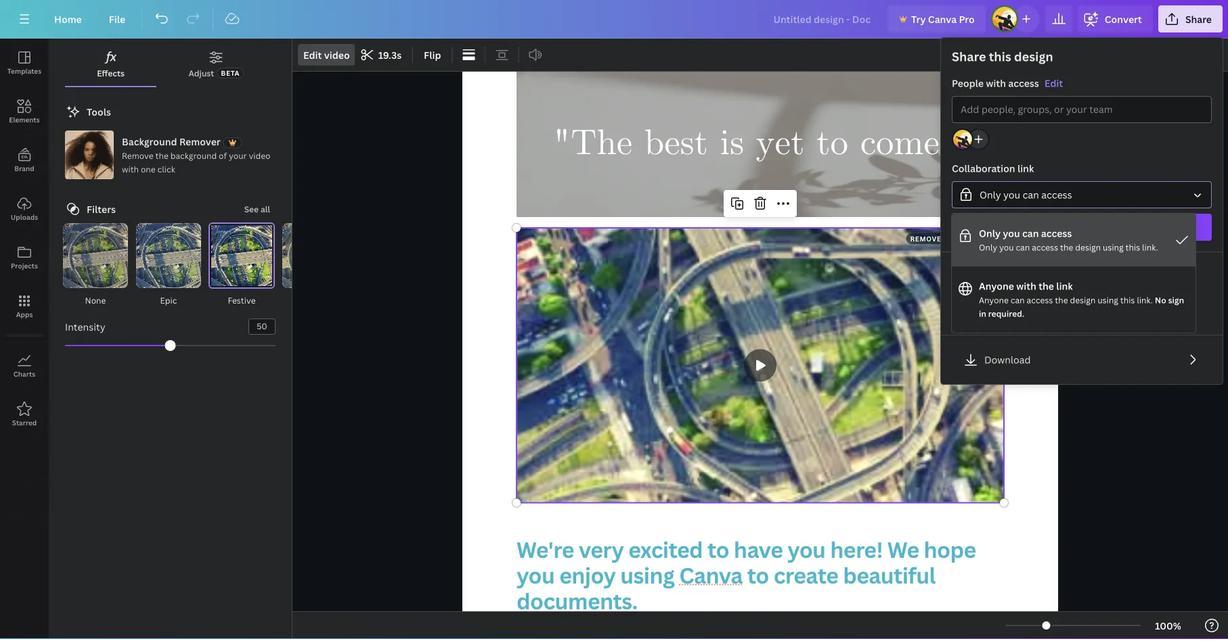 Task type: vqa. For each thing, say whether or not it's contained in the screenshot.
File popup button
yes



Task type: describe. For each thing, give the bounding box(es) containing it.
we
[[887, 535, 919, 564]]

the inside remove the background of your video with one click
[[155, 150, 168, 161]]

with for people
[[986, 77, 1006, 90]]

main menu bar
[[0, 0, 1228, 39]]

can down only you can access
[[1022, 227, 1039, 240]]

home
[[54, 13, 82, 25]]

you inside button
[[1003, 189, 1020, 201]]

starred
[[12, 418, 37, 428]]

home link
[[43, 5, 93, 32]]

link for collaboration link
[[1017, 162, 1034, 175]]

anyone with the link
[[979, 280, 1073, 293]]

pro
[[959, 13, 975, 25]]

you down only you can access
[[1003, 227, 1020, 240]]

enjoy
[[559, 561, 616, 590]]

all
[[261, 203, 270, 215]]

people
[[952, 77, 984, 90]]

brand button
[[0, 136, 49, 185]]

can up anyone with the link
[[1016, 242, 1030, 253]]

edit inside dropdown button
[[303, 48, 322, 61]]

intensity
[[65, 321, 105, 333]]

purchase
[[1097, 303, 1133, 314]]

1 horizontal spatial elements
[[1097, 324, 1133, 335]]

access inside button
[[1041, 189, 1072, 201]]

premium
[[1097, 313, 1133, 325]]

embed
[[1035, 303, 1062, 314]]

epic
[[160, 295, 177, 306]]

the inside only you can access only you can access the design using this link.
[[1060, 242, 1073, 253]]

remove for remove watermarks
[[910, 234, 941, 243]]

video inside dropdown button
[[324, 48, 350, 61]]

you left enjoy at bottom
[[517, 561, 555, 590]]

using inside anyone with the link option
[[1098, 295, 1118, 306]]

tools
[[87, 105, 111, 118]]

convert
[[1105, 13, 1142, 25]]

uploads
[[11, 213, 38, 222]]

Only you can access button
[[952, 181, 1212, 209]]

only you can access
[[980, 189, 1072, 201]]

people with access edit
[[952, 77, 1063, 90]]

100% button
[[1146, 615, 1190, 637]]

projects button
[[0, 234, 49, 282]]

design inside only you can access only you can access the design using this link.
[[1075, 242, 1101, 253]]

save
[[955, 303, 974, 314]]

save to folder
[[955, 303, 1010, 314]]

video inside remove the background of your video with one click
[[249, 150, 270, 161]]

festive
[[228, 295, 256, 306]]

create
[[774, 561, 838, 590]]

2 vertical spatial only
[[979, 242, 997, 253]]

the down anyone with the link
[[1055, 295, 1068, 306]]

have
[[734, 535, 783, 564]]

background
[[122, 135, 177, 148]]

this inside anyone with the link option
[[1120, 295, 1135, 306]]

festive button
[[208, 223, 276, 308]]

best
[[644, 121, 708, 168]]

design inside share this design group
[[1014, 48, 1053, 65]]

download button
[[952, 347, 1212, 374]]

share button
[[1158, 5, 1223, 32]]

adjust
[[189, 67, 214, 79]]

no
[[1155, 295, 1166, 306]]

background
[[170, 150, 217, 161]]

see all
[[244, 203, 270, 215]]

link for copy link
[[1087, 221, 1103, 234]]

elements inside button
[[9, 115, 40, 124]]

using inside "we're very excited to have you here! we hope you enjoy using canva to create beautiful documents."
[[620, 561, 674, 590]]

file button
[[98, 5, 136, 32]]

hope
[[924, 535, 976, 564]]

adjust beta
[[189, 67, 240, 79]]

anyone with the link option
[[952, 267, 1196, 333]]

filters
[[87, 203, 116, 216]]

convert button
[[1078, 5, 1153, 32]]

effects
[[97, 67, 125, 79]]

only you can access only you can access the design using this link.
[[979, 227, 1158, 253]]

required.
[[988, 308, 1024, 320]]

the up embed
[[1039, 280, 1054, 293]]

anyone for anyone can access the design using this link.
[[979, 295, 1009, 306]]

to left have on the right of the page
[[707, 535, 729, 564]]

download
[[984, 354, 1031, 367]]

share for share this design
[[952, 48, 986, 65]]

only for only you can access
[[980, 189, 1001, 201]]

one
[[141, 163, 155, 175]]

canva inside "we're very excited to have you here! we hope you enjoy using canva to create beautiful documents."
[[679, 561, 743, 590]]

effects button
[[65, 44, 157, 86]]

yet
[[756, 121, 805, 168]]

you right watermarks
[[999, 242, 1014, 253]]

charts
[[13, 370, 35, 379]]

list box containing only you can access
[[952, 214, 1196, 333]]

none
[[85, 295, 106, 306]]

share this design
[[952, 48, 1053, 65]]

remover
[[179, 135, 220, 148]]

design inside anyone with the link option
[[1070, 295, 1096, 306]]

of
[[219, 150, 227, 161]]

purchase premium elements
[[1097, 303, 1133, 335]]



Task type: locate. For each thing, give the bounding box(es) containing it.
100%
[[1155, 620, 1181, 633]]

canva
[[928, 13, 957, 25], [679, 561, 743, 590]]

2 vertical spatial using
[[620, 561, 674, 590]]

0 horizontal spatial edit
[[303, 48, 322, 61]]

design down copy link "button"
[[1075, 242, 1101, 253]]

copy link button
[[952, 214, 1212, 241]]

elements down the purchase
[[1097, 324, 1133, 335]]

list box
[[952, 214, 1196, 333]]

0 horizontal spatial canva
[[679, 561, 743, 590]]

beautiful
[[843, 561, 935, 590]]

using down copy link
[[1103, 242, 1124, 253]]

share inside group
[[952, 48, 986, 65]]

link
[[1017, 162, 1034, 175], [1087, 221, 1103, 234], [1056, 280, 1073, 293]]

0 vertical spatial share
[[1185, 13, 1212, 25]]

only down only you can access
[[979, 227, 1001, 240]]

Intensity text field
[[249, 320, 275, 334]]

edit video button
[[298, 44, 355, 66]]

share inside 'dropdown button'
[[1185, 13, 1212, 25]]

share this design group
[[941, 48, 1223, 253]]

with for anyone
[[1016, 280, 1036, 293]]

2 anyone from the top
[[979, 295, 1009, 306]]

with up embed
[[1016, 280, 1036, 293]]

0 horizontal spatial with
[[122, 163, 139, 175]]

see all button
[[244, 202, 270, 216]]

this up premium
[[1120, 295, 1135, 306]]

can down anyone with the link
[[1011, 295, 1025, 306]]

0 vertical spatial canva
[[928, 13, 957, 25]]

can down collaboration link
[[1023, 189, 1039, 201]]

apps
[[16, 310, 33, 319]]

0 vertical spatial edit
[[303, 48, 322, 61]]

design up 'edit' button
[[1014, 48, 1053, 65]]

edit inside share this design group
[[1044, 77, 1063, 90]]

your
[[229, 150, 247, 161]]

is
[[720, 121, 744, 168]]

0 horizontal spatial video
[[249, 150, 270, 161]]

0 horizontal spatial share
[[952, 48, 986, 65]]

0 vertical spatial link.
[[1142, 242, 1158, 253]]

epic button
[[135, 223, 202, 308]]

remove left watermarks
[[910, 234, 941, 243]]

sign
[[1168, 295, 1184, 306]]

link.
[[1142, 242, 1158, 253], [1137, 295, 1153, 306]]

charts button
[[0, 342, 49, 391]]

1 vertical spatial only
[[979, 227, 1001, 240]]

19.3s
[[378, 48, 402, 61]]

2 horizontal spatial link
[[1087, 221, 1103, 234]]

background remover
[[122, 135, 220, 148]]

0 vertical spatial this
[[989, 48, 1011, 65]]

0 vertical spatial video
[[324, 48, 350, 61]]

this
[[989, 48, 1011, 65], [1125, 242, 1140, 253], [1120, 295, 1135, 306]]

1 vertical spatial using
[[1098, 295, 1118, 306]]

the down copy
[[1060, 242, 1073, 253]]

documents.
[[517, 587, 638, 616]]

come."
[[860, 121, 968, 168]]

1 anyone from the top
[[979, 280, 1014, 293]]

elements
[[9, 115, 40, 124], [1097, 324, 1133, 335]]

video left 19.3s button
[[324, 48, 350, 61]]

flip button
[[418, 44, 446, 66]]

elements up "brand" button
[[9, 115, 40, 124]]

you down collaboration link
[[1003, 189, 1020, 201]]

to
[[816, 121, 848, 168], [976, 303, 984, 314], [707, 535, 729, 564], [747, 561, 769, 590]]

we're very excited to have you here! we hope you enjoy using canva to create beautiful documents.
[[517, 535, 981, 616]]

in
[[979, 308, 986, 320]]

anyone can access the design using this link.
[[979, 295, 1155, 306]]

can inside anyone with the link option
[[1011, 295, 1025, 306]]

only you can access option
[[952, 214, 1196, 267]]

1 vertical spatial link
[[1087, 221, 1103, 234]]

with inside anyone with the link option
[[1016, 280, 1036, 293]]

edit video
[[303, 48, 350, 61]]

with inside remove the background of your video with one click
[[122, 163, 139, 175]]

beta
[[221, 68, 240, 78]]

link inside "button"
[[1087, 221, 1103, 234]]

using up premium
[[1098, 295, 1118, 306]]

anyone for anyone with the link
[[979, 280, 1014, 293]]

side panel tab list
[[0, 39, 49, 439]]

remove inside button
[[910, 234, 941, 243]]

1 vertical spatial anyone
[[979, 295, 1009, 306]]

2 horizontal spatial with
[[1016, 280, 1036, 293]]

click
[[157, 163, 175, 175]]

with down share this design
[[986, 77, 1006, 90]]

with left one on the left of page
[[122, 163, 139, 175]]

2 vertical spatial design
[[1070, 295, 1096, 306]]

projects
[[11, 261, 38, 270]]

1 vertical spatial with
[[122, 163, 139, 175]]

remove
[[122, 150, 153, 161], [910, 234, 941, 243]]

0 horizontal spatial elements
[[9, 115, 40, 124]]

with
[[986, 77, 1006, 90], [122, 163, 139, 175], [1016, 280, 1036, 293]]

1 horizontal spatial canva
[[928, 13, 957, 25]]

"the
[[553, 121, 632, 168]]

with inside share this design group
[[986, 77, 1006, 90]]

link right copy
[[1087, 221, 1103, 234]]

using
[[1103, 242, 1124, 253], [1098, 295, 1118, 306], [620, 561, 674, 590]]

access inside anyone with the link option
[[1027, 295, 1053, 306]]

19.3s button
[[357, 44, 407, 66]]

link. inside only you can access only you can access the design using this link.
[[1142, 242, 1158, 253]]

1 horizontal spatial with
[[986, 77, 1006, 90]]

1 vertical spatial video
[[249, 150, 270, 161]]

only down collaboration link
[[980, 189, 1001, 201]]

copy
[[1060, 221, 1084, 234]]

here!
[[830, 535, 883, 564]]

1 horizontal spatial remove
[[910, 234, 941, 243]]

link inside option
[[1056, 280, 1073, 293]]

2 vertical spatial link
[[1056, 280, 1073, 293]]

this inside only you can access only you can access the design using this link.
[[1125, 242, 1140, 253]]

video right your
[[249, 150, 270, 161]]

using right enjoy at bottom
[[620, 561, 674, 590]]

remove inside remove the background of your video with one click
[[122, 150, 153, 161]]

1 vertical spatial share
[[952, 48, 986, 65]]

1 horizontal spatial edit
[[1044, 77, 1063, 90]]

Add people, groups, or your team text field
[[961, 97, 1203, 123]]

see
[[244, 203, 259, 215]]

templates
[[7, 66, 41, 75]]

1 horizontal spatial video
[[324, 48, 350, 61]]

this down copy link "button"
[[1125, 242, 1140, 253]]

link up only you can access
[[1017, 162, 1034, 175]]

"the best is yet to come."
[[553, 121, 968, 168]]

try canva pro button
[[888, 5, 986, 32]]

anyone up in
[[979, 295, 1009, 306]]

flip
[[424, 48, 441, 61]]

remove for remove the background of your video with one click
[[122, 150, 153, 161]]

0 vertical spatial design
[[1014, 48, 1053, 65]]

0 horizontal spatial remove
[[122, 150, 153, 161]]

brand
[[14, 164, 34, 173]]

0 horizontal spatial link
[[1017, 162, 1034, 175]]

1 vertical spatial link.
[[1137, 295, 1153, 306]]

watermarks
[[943, 234, 995, 243]]

excited
[[628, 535, 703, 564]]

design left the purchase
[[1070, 295, 1096, 306]]

remove up one on the left of page
[[122, 150, 153, 161]]

none button
[[62, 223, 129, 308]]

1 horizontal spatial link
[[1056, 280, 1073, 293]]

share for share
[[1185, 13, 1212, 25]]

video
[[324, 48, 350, 61], [249, 150, 270, 161]]

anyone
[[979, 280, 1014, 293], [979, 295, 1009, 306]]

remove the background of your video with one click
[[122, 150, 270, 175]]

link. inside anyone with the link option
[[1137, 295, 1153, 306]]

can inside button
[[1023, 189, 1039, 201]]

to right yet
[[816, 121, 848, 168]]

1 vertical spatial design
[[1075, 242, 1101, 253]]

1 vertical spatial elements
[[1097, 324, 1133, 335]]

to right save
[[976, 303, 984, 314]]

using inside only you can access only you can access the design using this link.
[[1103, 242, 1124, 253]]

0 vertical spatial elements
[[9, 115, 40, 124]]

1 vertical spatial remove
[[910, 234, 941, 243]]

only for only you can access only you can access the design using this link.
[[979, 227, 1001, 240]]

templates button
[[0, 39, 49, 87]]

edit
[[303, 48, 322, 61], [1044, 77, 1063, 90]]

no sign in required.
[[979, 295, 1184, 320]]

collaboration link
[[952, 162, 1034, 175]]

0 vertical spatial only
[[980, 189, 1001, 201]]

remove watermarks
[[910, 234, 995, 243]]

design
[[1014, 48, 1053, 65], [1075, 242, 1101, 253], [1070, 295, 1096, 306]]

0 vertical spatial remove
[[122, 150, 153, 161]]

remove watermarks button
[[906, 234, 999, 244]]

elements button
[[0, 87, 49, 136]]

copy link
[[1060, 221, 1103, 234]]

folder
[[986, 303, 1010, 314]]

collaboration
[[952, 162, 1015, 175]]

2 vertical spatial this
[[1120, 295, 1135, 306]]

try canva pro
[[911, 13, 975, 25]]

Design title text field
[[763, 5, 883, 32]]

the up click
[[155, 150, 168, 161]]

we're
[[517, 535, 574, 564]]

you
[[1003, 189, 1020, 201], [1003, 227, 1020, 240], [999, 242, 1014, 253], [787, 535, 825, 564], [517, 561, 555, 590]]

to left create on the bottom right of the page
[[747, 561, 769, 590]]

canva inside button
[[928, 13, 957, 25]]

only up anyone with the link
[[979, 242, 997, 253]]

this inside group
[[989, 48, 1011, 65]]

very
[[579, 535, 624, 564]]

link up "anyone can access the design using this link."
[[1056, 280, 1073, 293]]

you right have on the right of the page
[[787, 535, 825, 564]]

0 vertical spatial with
[[986, 77, 1006, 90]]

2 vertical spatial with
[[1016, 280, 1036, 293]]

1 vertical spatial edit
[[1044, 77, 1063, 90]]

only inside only you can access button
[[980, 189, 1001, 201]]

1 horizontal spatial share
[[1185, 13, 1212, 25]]

1 vertical spatial canva
[[679, 561, 743, 590]]

anyone up folder
[[979, 280, 1014, 293]]

try
[[911, 13, 926, 25]]

link. left no at the top of the page
[[1137, 295, 1153, 306]]

1 vertical spatial this
[[1125, 242, 1140, 253]]

this up people with access edit
[[989, 48, 1011, 65]]

0 vertical spatial link
[[1017, 162, 1034, 175]]

0 vertical spatial anyone
[[979, 280, 1014, 293]]

starred button
[[0, 391, 49, 439]]

0 vertical spatial using
[[1103, 242, 1124, 253]]

file
[[109, 13, 125, 25]]

link. up no at the top of the page
[[1142, 242, 1158, 253]]

access
[[1008, 77, 1039, 90], [1041, 189, 1072, 201], [1041, 227, 1072, 240], [1032, 242, 1058, 253], [1027, 295, 1053, 306]]



